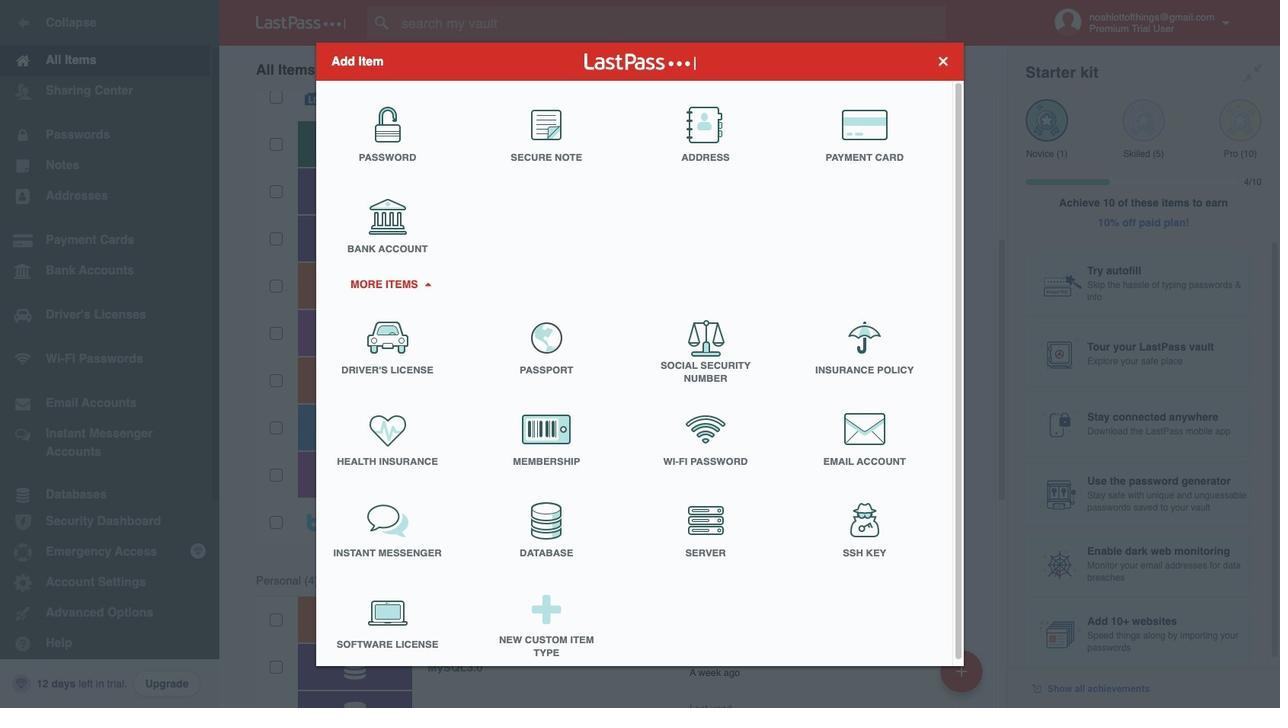 Task type: vqa. For each thing, say whether or not it's contained in the screenshot.
Main navigation navigation
yes



Task type: describe. For each thing, give the bounding box(es) containing it.
Search search field
[[368, 6, 977, 40]]

new item image
[[957, 666, 968, 677]]

main navigation navigation
[[0, 0, 220, 708]]



Task type: locate. For each thing, give the bounding box(es) containing it.
new item navigation
[[936, 646, 993, 708]]

dialog
[[316, 42, 965, 671]]

lastpass image
[[256, 16, 346, 30]]

caret right image
[[423, 282, 433, 286]]

search my vault text field
[[368, 6, 977, 40]]

vault options navigation
[[220, 46, 1008, 91]]



